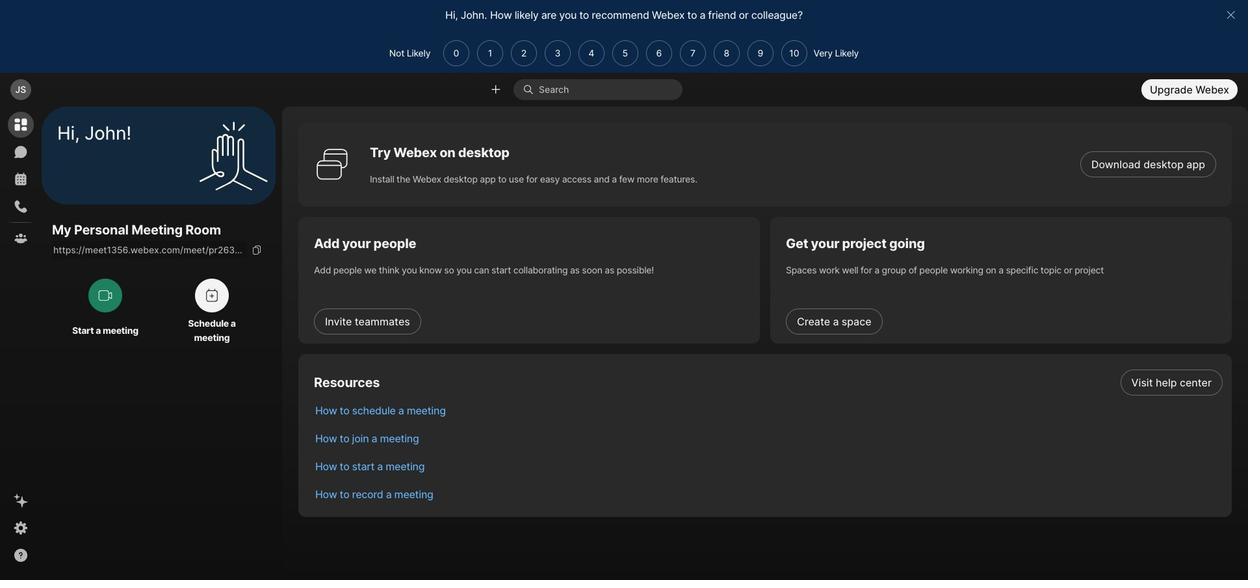 Task type: locate. For each thing, give the bounding box(es) containing it.
calls image
[[13, 199, 29, 215]]

navigation
[[0, 107, 42, 580]]

what's new image
[[13, 493, 29, 509]]

how likely are you to recommend webex to a friend or colleague? score webex from 0 to 10, 0 is not likely and 10 is very likely. toolbar
[[439, 40, 807, 66]]

None text field
[[52, 241, 247, 260]]

list item
[[305, 369, 1232, 397], [305, 397, 1232, 424], [305, 424, 1232, 452], [305, 452, 1232, 480], [305, 480, 1232, 508]]

connect people image
[[489, 83, 502, 96]]

4 list item from the top
[[305, 452, 1232, 480]]

5 list item from the top
[[305, 480, 1232, 508]]



Task type: describe. For each thing, give the bounding box(es) containing it.
click to copy your pmr address image
[[252, 245, 262, 256]]

dashboard image
[[13, 117, 29, 133]]

help image
[[13, 548, 29, 564]]

1 list item from the top
[[305, 369, 1232, 397]]

messaging, has no new notifications image
[[13, 144, 29, 160]]

schedule a meeting image
[[204, 288, 220, 304]]

start a meeting image
[[98, 288, 113, 304]]

3 list item from the top
[[305, 424, 1232, 452]]

settings image
[[13, 521, 29, 536]]

meetings image
[[13, 172, 29, 187]]

wrapper image
[[523, 85, 539, 95]]

close rating section image
[[1226, 10, 1236, 20]]

teams, has no new notifications image
[[13, 231, 29, 246]]

two hands high fiving image
[[194, 117, 272, 195]]

webex tab list
[[8, 112, 34, 252]]

2 list item from the top
[[305, 397, 1232, 424]]



Task type: vqa. For each thing, say whether or not it's contained in the screenshot.
What's new image
yes



